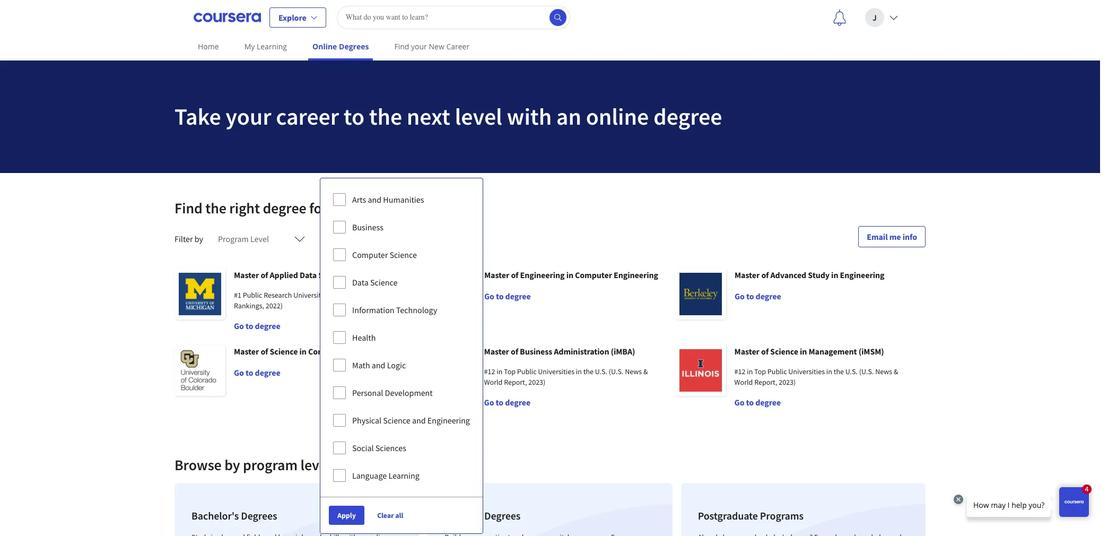 Task type: vqa. For each thing, say whether or not it's contained in the screenshot.
the top day
no



Task type: describe. For each thing, give the bounding box(es) containing it.
personal development
[[352, 388, 433, 398]]

computer inside options list list box
[[352, 249, 388, 260]]

#12 in top public universities in the u.s. (u.s. news & world report, 2023) for in
[[735, 367, 899, 387]]

public for master of business administration (imba)
[[517, 367, 537, 376]]

actions toolbar
[[321, 497, 483, 533]]

apply
[[338, 511, 356, 520]]

science left management at bottom
[[771, 346, 799, 357]]

master of science in management (imsm)
[[735, 346, 885, 357]]

of for master of science in computer science
[[261, 346, 268, 357]]

rankings,
[[234, 301, 264, 311]]

1 vertical spatial level
[[301, 455, 331, 475]]

email
[[867, 231, 888, 242]]

report, for science
[[755, 377, 778, 387]]

find your new career link
[[390, 35, 474, 58]]

career
[[276, 102, 339, 131]]

personal
[[352, 388, 383, 398]]

physical science and engineering
[[352, 415, 470, 426]]

1 horizontal spatial level
[[455, 102, 503, 131]]

with
[[507, 102, 552, 131]]

filter by
[[175, 234, 203, 244]]

find your new career
[[395, 41, 470, 51]]

master for master of engineering in computer engineering
[[485, 270, 510, 280]]

apply button
[[329, 506, 365, 525]]

& for master of business administration (imba)
[[644, 367, 648, 376]]

of for master of engineering in computer engineering
[[511, 270, 519, 280]]

#1
[[234, 290, 241, 300]]

me
[[890, 231, 902, 242]]

information technology
[[352, 305, 437, 315]]

(u.s. for (imba)
[[609, 367, 624, 376]]

for
[[310, 199, 328, 218]]

take
[[175, 102, 221, 131]]

email me info button
[[859, 226, 926, 247]]

master of science in computer science
[[234, 346, 375, 357]]

by for browse
[[225, 455, 240, 475]]

(imba)
[[611, 346, 636, 357]]

degrees for online degrees
[[339, 41, 369, 51]]

of for master of business administration (imba)
[[511, 346, 519, 357]]

program
[[243, 455, 298, 475]]

master of engineering in computer engineering
[[485, 270, 659, 280]]

management
[[809, 346, 858, 357]]

computer science
[[352, 249, 417, 260]]

(qs
[[359, 290, 370, 300]]

filter
[[175, 234, 193, 244]]

computer for master of science in computer science
[[308, 346, 345, 357]]

postgraduate
[[698, 509, 758, 522]]

master for master of science in computer science
[[234, 346, 259, 357]]

an
[[557, 102, 582, 131]]

and for arts
[[368, 194, 382, 205]]

advanced
[[771, 270, 807, 280]]

u.s. inside #1 public research university in the u.s. (qs world rankings, 2022)
[[345, 290, 358, 300]]

data inside options list list box
[[352, 277, 369, 288]]

world for master of science in management (imsm)
[[735, 377, 753, 387]]

list containing bachelor's degrees
[[170, 479, 931, 536]]

the inside #1 public research university in the u.s. (qs world rankings, 2022)
[[334, 290, 344, 300]]

and for math
[[372, 360, 386, 371]]

arts and humanities
[[352, 194, 424, 205]]

& for master of science in management (imsm)
[[894, 367, 899, 376]]

the down 'administration'
[[584, 367, 594, 376]]

next
[[407, 102, 451, 131]]

study
[[809, 270, 830, 280]]

science down computer science
[[371, 277, 398, 288]]

#1 public research university in the u.s. (qs world rankings, 2022)
[[234, 290, 390, 311]]

public for master of science in management (imsm)
[[768, 367, 788, 376]]

social sciences
[[352, 443, 407, 453]]

master's
[[445, 509, 483, 522]]

my learning link
[[240, 35, 291, 58]]

master for master of applied data science
[[234, 270, 259, 280]]

#12 in top public universities in the u.s. (u.s. news & world report, 2023) for administration
[[484, 367, 648, 387]]

degrees for master's degrees
[[485, 509, 521, 522]]

of for master of applied data science
[[261, 270, 268, 280]]

u.s. for master of science in management (imsm)
[[846, 367, 858, 376]]

applied
[[270, 270, 298, 280]]

new
[[429, 41, 445, 51]]

computer for master of engineering in computer engineering
[[575, 270, 613, 280]]

language
[[352, 470, 387, 481]]

social
[[352, 443, 374, 453]]

find the right degree for you
[[175, 199, 354, 218]]

news for master of science in management (imsm)
[[876, 367, 893, 376]]

humanities
[[383, 194, 424, 205]]

university of michigan image
[[175, 269, 226, 320]]

language learning
[[352, 470, 420, 481]]

you
[[331, 199, 354, 218]]

take your career to the next level with an online degree
[[175, 102, 723, 131]]

the down management at bottom
[[834, 367, 845, 376]]

the left right at the left of the page
[[206, 199, 227, 218]]

find for find your new career
[[395, 41, 409, 51]]

top for business
[[504, 367, 516, 376]]

science down 'personal development'
[[383, 415, 411, 426]]

my learning
[[245, 41, 287, 51]]

arts
[[352, 194, 366, 205]]

info
[[903, 231, 918, 242]]

university of colorado boulder image
[[175, 345, 226, 396]]

physical
[[352, 415, 382, 426]]

dartmouth college image
[[425, 269, 476, 320]]



Task type: locate. For each thing, give the bounding box(es) containing it.
learning right my
[[257, 41, 287, 51]]

2 horizontal spatial u.s.
[[846, 367, 858, 376]]

of for master of science in management (imsm)
[[762, 346, 769, 357]]

1 university of illinois at urbana-champaign image from the left
[[425, 345, 476, 396]]

online
[[313, 41, 337, 51]]

universities for in
[[789, 367, 825, 376]]

2 #12 in top public universities in the u.s. (u.s. news & world report, 2023) from the left
[[735, 367, 899, 387]]

2023) down master of business administration (imba)
[[529, 377, 546, 387]]

find up filter by
[[175, 199, 203, 218]]

university of california, berkeley image
[[676, 269, 727, 320]]

business left 'administration'
[[520, 346, 553, 357]]

options list list box
[[321, 178, 483, 497]]

bachelor's degrees
[[192, 509, 277, 522]]

(u.s.
[[609, 367, 624, 376], [860, 367, 874, 376]]

degrees right bachelor's
[[241, 509, 277, 522]]

home
[[198, 41, 219, 51]]

home link
[[194, 35, 223, 58]]

2 vertical spatial computer
[[308, 346, 345, 357]]

#12 in top public universities in the u.s. (u.s. news & world report, 2023) down master of business administration (imba)
[[484, 367, 648, 387]]

1 horizontal spatial learning
[[389, 470, 420, 481]]

to
[[344, 102, 365, 131], [496, 291, 504, 302], [747, 291, 755, 302], [246, 321, 253, 331], [246, 367, 253, 378], [496, 397, 504, 408], [747, 397, 754, 408]]

browse by program level
[[175, 455, 331, 475]]

2 (u.s. from the left
[[860, 367, 874, 376]]

public down the "master of science in management (imsm)"
[[768, 367, 788, 376]]

your for find
[[411, 41, 427, 51]]

2 news from the left
[[876, 367, 893, 376]]

by right the "browse"
[[225, 455, 240, 475]]

and right math
[[372, 360, 386, 371]]

u.s. for master of business administration (imba)
[[595, 367, 608, 376]]

1 horizontal spatial (u.s.
[[860, 367, 874, 376]]

information
[[352, 305, 395, 315]]

science up data science
[[390, 249, 417, 260]]

degrees right the 'master's'
[[485, 509, 521, 522]]

0 horizontal spatial report,
[[504, 377, 527, 387]]

find
[[395, 41, 409, 51], [175, 199, 203, 218]]

1 horizontal spatial by
[[225, 455, 240, 475]]

2022)
[[266, 301, 283, 311]]

top
[[504, 367, 516, 376], [755, 367, 767, 376]]

development
[[385, 388, 433, 398]]

science up math
[[347, 346, 375, 357]]

list
[[170, 479, 931, 536]]

1 #12 in top public universities in the u.s. (u.s. news & world report, 2023) from the left
[[484, 367, 648, 387]]

1 (u.s. from the left
[[609, 367, 624, 376]]

find left new
[[395, 41, 409, 51]]

the
[[369, 102, 402, 131], [206, 199, 227, 218], [334, 290, 344, 300], [584, 367, 594, 376], [834, 367, 845, 376]]

by for filter
[[195, 234, 203, 244]]

engineering inside options list list box
[[428, 415, 470, 426]]

0 vertical spatial computer
[[352, 249, 388, 260]]

news down (imsm)
[[876, 367, 893, 376]]

1 horizontal spatial top
[[755, 367, 767, 376]]

your
[[411, 41, 427, 51], [226, 102, 271, 131]]

master of business administration (imba)
[[484, 346, 636, 357]]

master for master of business administration (imba)
[[484, 346, 510, 357]]

1 vertical spatial learning
[[389, 470, 420, 481]]

0 horizontal spatial universities
[[538, 367, 575, 376]]

career
[[447, 41, 470, 51]]

data science
[[352, 277, 398, 288]]

2 horizontal spatial public
[[768, 367, 788, 376]]

1 horizontal spatial u.s.
[[595, 367, 608, 376]]

1 horizontal spatial public
[[517, 367, 537, 376]]

clear all button
[[373, 506, 408, 525]]

universities for administration
[[538, 367, 575, 376]]

0 horizontal spatial university of illinois at urbana-champaign image
[[425, 345, 476, 396]]

degrees right online
[[339, 41, 369, 51]]

business
[[352, 222, 384, 233], [520, 346, 553, 357]]

data
[[300, 270, 317, 280], [352, 277, 369, 288]]

1 horizontal spatial news
[[876, 367, 893, 376]]

research
[[264, 290, 292, 300]]

learning inside options list list box
[[389, 470, 420, 481]]

2 horizontal spatial degrees
[[485, 509, 521, 522]]

2023)
[[529, 377, 546, 387], [779, 377, 796, 387]]

learning down sciences
[[389, 470, 420, 481]]

master of advanced study in engineering
[[735, 270, 885, 280]]

science up the university
[[319, 270, 347, 280]]

logic
[[387, 360, 406, 371]]

science
[[390, 249, 417, 260], [319, 270, 347, 280], [371, 277, 398, 288], [270, 346, 298, 357], [347, 346, 375, 357], [771, 346, 799, 357], [383, 415, 411, 426]]

online degrees
[[313, 41, 369, 51]]

universities down the "master of science in management (imsm)"
[[789, 367, 825, 376]]

1 vertical spatial find
[[175, 199, 203, 218]]

2 horizontal spatial computer
[[575, 270, 613, 280]]

right
[[229, 199, 260, 218]]

0 horizontal spatial public
[[243, 290, 262, 300]]

university
[[294, 290, 325, 300]]

in inside #1 public research university in the u.s. (qs world rankings, 2022)
[[326, 290, 332, 300]]

1 horizontal spatial #12
[[735, 367, 746, 376]]

all
[[396, 511, 404, 520]]

top for science
[[755, 367, 767, 376]]

of for master of advanced study in engineering
[[762, 270, 769, 280]]

0 horizontal spatial world
[[372, 290, 390, 300]]

0 vertical spatial business
[[352, 222, 384, 233]]

1 vertical spatial and
[[372, 360, 386, 371]]

by right filter
[[195, 234, 203, 244]]

#12 in top public universities in the u.s. (u.s. news & world report, 2023) down the "master of science in management (imsm)"
[[735, 367, 899, 387]]

1 horizontal spatial universities
[[789, 367, 825, 376]]

1 #12 from the left
[[484, 367, 495, 376]]

programs
[[761, 509, 804, 522]]

news for master of business administration (imba)
[[625, 367, 642, 376]]

0 horizontal spatial degrees
[[241, 509, 277, 522]]

1 vertical spatial your
[[226, 102, 271, 131]]

0 horizontal spatial u.s.
[[345, 290, 358, 300]]

master's degrees
[[445, 509, 521, 522]]

0 horizontal spatial level
[[301, 455, 331, 475]]

report, for business
[[504, 377, 527, 387]]

u.s. down 'administration'
[[595, 367, 608, 376]]

0 vertical spatial by
[[195, 234, 203, 244]]

0 horizontal spatial find
[[175, 199, 203, 218]]

2 & from the left
[[894, 367, 899, 376]]

1 horizontal spatial #12 in top public universities in the u.s. (u.s. news & world report, 2023)
[[735, 367, 899, 387]]

2023) down the "master of science in management (imsm)"
[[779, 377, 796, 387]]

engineering
[[520, 270, 565, 280], [614, 270, 659, 280], [841, 270, 885, 280], [428, 415, 470, 426]]

business down 'arts'
[[352, 222, 384, 233]]

clear
[[377, 511, 394, 520]]

public down master of business administration (imba)
[[517, 367, 537, 376]]

health
[[352, 332, 376, 343]]

1 2023) from the left
[[529, 377, 546, 387]]

1 horizontal spatial degrees
[[339, 41, 369, 51]]

math and logic
[[352, 360, 406, 371]]

u.s. left (qs
[[345, 290, 358, 300]]

your left new
[[411, 41, 427, 51]]

1 horizontal spatial your
[[411, 41, 427, 51]]

0 horizontal spatial learning
[[257, 41, 287, 51]]

1 news from the left
[[625, 367, 642, 376]]

level
[[455, 102, 503, 131], [301, 455, 331, 475]]

2 2023) from the left
[[779, 377, 796, 387]]

postgraduate programs link
[[681, 483, 926, 536]]

business inside options list list box
[[352, 222, 384, 233]]

0 horizontal spatial &
[[644, 367, 648, 376]]

master for master of science in management (imsm)
[[735, 346, 760, 357]]

news down (imba) at the bottom right
[[625, 367, 642, 376]]

bachelor's degrees link
[[175, 483, 420, 536]]

1 vertical spatial business
[[520, 346, 553, 357]]

#12
[[484, 367, 495, 376], [735, 367, 746, 376]]

0 vertical spatial find
[[395, 41, 409, 51]]

#12 for master of business administration (imba)
[[484, 367, 495, 376]]

bachelor's
[[192, 509, 239, 522]]

2 vertical spatial and
[[412, 415, 426, 426]]

None search field
[[337, 6, 570, 29]]

math
[[352, 360, 370, 371]]

data up (qs
[[352, 277, 369, 288]]

0 horizontal spatial your
[[226, 102, 271, 131]]

0 horizontal spatial news
[[625, 367, 642, 376]]

1 horizontal spatial 2023)
[[779, 377, 796, 387]]

computer
[[352, 249, 388, 260], [575, 270, 613, 280], [308, 346, 345, 357]]

2023) for science
[[779, 377, 796, 387]]

go
[[485, 291, 495, 302], [735, 291, 745, 302], [234, 321, 244, 331], [234, 367, 244, 378], [484, 397, 494, 408], [735, 397, 745, 408]]

world for master of business administration (imba)
[[484, 377, 503, 387]]

email me info
[[867, 231, 918, 242]]

1 vertical spatial computer
[[575, 270, 613, 280]]

(imsm)
[[859, 346, 885, 357]]

news
[[625, 367, 642, 376], [876, 367, 893, 376]]

0 horizontal spatial data
[[300, 270, 317, 280]]

0 horizontal spatial top
[[504, 367, 516, 376]]

1 horizontal spatial find
[[395, 41, 409, 51]]

#12 for master of science in management (imsm)
[[735, 367, 746, 376]]

online degrees link
[[308, 35, 373, 61]]

u.s.
[[345, 290, 358, 300], [595, 367, 608, 376], [846, 367, 858, 376]]

0 horizontal spatial #12
[[484, 367, 495, 376]]

find for find the right degree for you
[[175, 199, 203, 218]]

0 horizontal spatial #12 in top public universities in the u.s. (u.s. news & world report, 2023)
[[484, 367, 648, 387]]

(u.s. for management
[[860, 367, 874, 376]]

science down 2022)
[[270, 346, 298, 357]]

master
[[234, 270, 259, 280], [485, 270, 510, 280], [735, 270, 760, 280], [234, 346, 259, 357], [484, 346, 510, 357], [735, 346, 760, 357]]

1 top from the left
[[504, 367, 516, 376]]

1 & from the left
[[644, 367, 648, 376]]

0 vertical spatial your
[[411, 41, 427, 51]]

1 horizontal spatial report,
[[755, 377, 778, 387]]

public inside #1 public research university in the u.s. (qs world rankings, 2022)
[[243, 290, 262, 300]]

the left (qs
[[334, 290, 344, 300]]

the left next at top left
[[369, 102, 402, 131]]

degrees for bachelor's degrees
[[241, 509, 277, 522]]

1 horizontal spatial world
[[484, 377, 503, 387]]

2 #12 from the left
[[735, 367, 746, 376]]

my
[[245, 41, 255, 51]]

master of applied data science
[[234, 270, 347, 280]]

2 universities from the left
[[789, 367, 825, 376]]

0 vertical spatial level
[[455, 102, 503, 131]]

university of illinois at urbana-champaign image for master of business administration (imba)
[[425, 345, 476, 396]]

1 vertical spatial by
[[225, 455, 240, 475]]

2 report, from the left
[[755, 377, 778, 387]]

degree
[[654, 102, 723, 131], [263, 199, 307, 218], [506, 291, 531, 302], [756, 291, 782, 302], [255, 321, 281, 331], [255, 367, 281, 378], [505, 397, 531, 408], [756, 397, 781, 408]]

administration
[[554, 346, 610, 357]]

learning for my learning
[[257, 41, 287, 51]]

universities
[[538, 367, 575, 376], [789, 367, 825, 376]]

public
[[243, 290, 262, 300], [517, 367, 537, 376], [768, 367, 788, 376]]

1 universities from the left
[[538, 367, 575, 376]]

0 vertical spatial learning
[[257, 41, 287, 51]]

0 horizontal spatial business
[[352, 222, 384, 233]]

0 horizontal spatial by
[[195, 234, 203, 244]]

browse
[[175, 455, 222, 475]]

1 horizontal spatial university of illinois at urbana-champaign image
[[676, 345, 726, 396]]

learning for language learning
[[389, 470, 420, 481]]

master for master of advanced study in engineering
[[735, 270, 760, 280]]

2 horizontal spatial world
[[735, 377, 753, 387]]

1 report, from the left
[[504, 377, 527, 387]]

clear all
[[377, 511, 404, 520]]

1 horizontal spatial computer
[[352, 249, 388, 260]]

universities down master of business administration (imba)
[[538, 367, 575, 376]]

0 vertical spatial and
[[368, 194, 382, 205]]

&
[[644, 367, 648, 376], [894, 367, 899, 376]]

postgraduate programs
[[698, 509, 804, 522]]

university of illinois at urbana-champaign image
[[425, 345, 476, 396], [676, 345, 726, 396]]

(u.s. down (imsm)
[[860, 367, 874, 376]]

university of illinois at urbana-champaign image for master of science in management (imsm)
[[676, 345, 726, 396]]

degrees
[[339, 41, 369, 51], [241, 509, 277, 522], [485, 509, 521, 522]]

0 horizontal spatial computer
[[308, 346, 345, 357]]

master's degrees link
[[428, 483, 673, 536]]

2 university of illinois at urbana-champaign image from the left
[[676, 345, 726, 396]]

your right "take"
[[226, 102, 271, 131]]

0 horizontal spatial (u.s.
[[609, 367, 624, 376]]

your for take
[[226, 102, 271, 131]]

and
[[368, 194, 382, 205], [372, 360, 386, 371], [412, 415, 426, 426]]

u.s. down management at bottom
[[846, 367, 858, 376]]

and right 'arts'
[[368, 194, 382, 205]]

2023) for business
[[529, 377, 546, 387]]

data up the university
[[300, 270, 317, 280]]

1 horizontal spatial data
[[352, 277, 369, 288]]

1 horizontal spatial &
[[894, 367, 899, 376]]

level right next at top left
[[455, 102, 503, 131]]

0 horizontal spatial 2023)
[[529, 377, 546, 387]]

2 top from the left
[[755, 367, 767, 376]]

level right program
[[301, 455, 331, 475]]

1 horizontal spatial business
[[520, 346, 553, 357]]

technology
[[396, 305, 437, 315]]

sciences
[[376, 443, 407, 453]]

world inside #1 public research university in the u.s. (qs world rankings, 2022)
[[372, 290, 390, 300]]

coursera image
[[194, 9, 261, 26]]

(u.s. down (imba) at the bottom right
[[609, 367, 624, 376]]

and down development
[[412, 415, 426, 426]]

online
[[586, 102, 649, 131]]

public up "rankings," at the bottom left of page
[[243, 290, 262, 300]]



